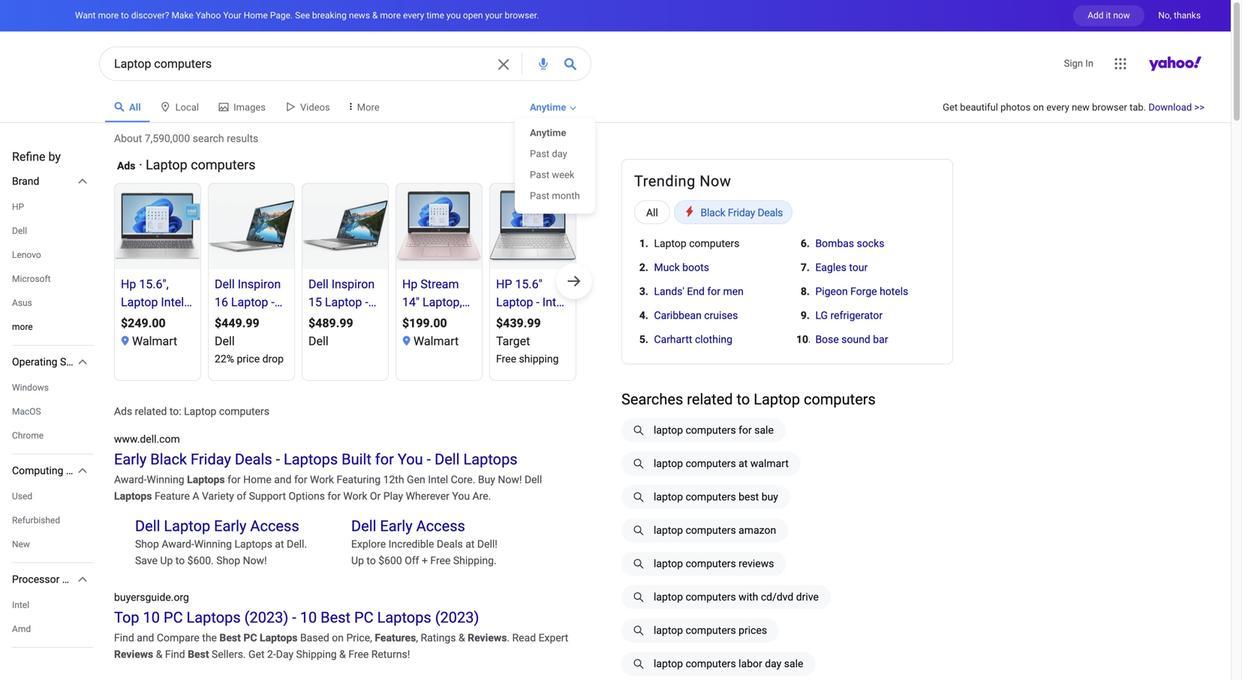 Task type: vqa. For each thing, say whether or not it's contained in the screenshot.
Ads · Laptop computers
yes



Task type: describe. For each thing, give the bounding box(es) containing it.
10 inside item 2 of 2 element
[[796, 334, 808, 346]]

men
[[723, 286, 744, 298]]

laptops up day
[[260, 632, 298, 645]]

laptops up buy
[[463, 451, 518, 469]]

dell down hp link
[[12, 226, 27, 236]]

0 horizontal spatial 10
[[143, 609, 160, 627]]

download
[[1149, 102, 1192, 113]]

related for ads
[[135, 406, 167, 418]]

walmart for $249.00
[[132, 334, 177, 349]]

10 bose sound bar
[[796, 334, 888, 346]]

walmart
[[750, 458, 789, 470]]

4
[[639, 310, 645, 322]]

past month link
[[515, 185, 595, 206]]

laptop down stream
[[423, 295, 460, 310]]

now! inside 'dell laptop early access shop award-winning laptops at dell. save up to $600. shop now!'
[[243, 555, 267, 567]]

for down searches related to laptop computers
[[739, 424, 752, 437]]

search
[[193, 132, 224, 145]]

reviews
[[739, 558, 774, 570]]

early for www.dell.com
[[114, 451, 147, 469]]

about
[[114, 132, 142, 145]]

cd/dvd
[[761, 591, 794, 604]]

computers for laptop computers with cd/dvd drive
[[686, 591, 736, 604]]

menu containing anytime
[[515, 122, 595, 206]]

laptop for laptop computers for sale
[[654, 424, 683, 437]]

home inside award-winning laptops for home and for work featuring 12th gen intel core. buy now! dell laptops feature a variety of support options for work or play wherever you are.
[[243, 474, 272, 486]]

variety
[[202, 490, 234, 503]]

laptop computers labor day sale
[[654, 658, 803, 671]]

images link
[[209, 95, 275, 121]]

deals inside dell early access explore incredible deals at dell! up to $600 off + free shipping.
[[437, 538, 463, 551]]

hp for hp 15.6"
[[496, 277, 512, 292]]

shipping for $479.99
[[613, 353, 653, 365]]

now! inside award-winning laptops for home and for work featuring 12th gen intel core. buy now! dell laptops feature a variety of support options for work or play wherever you are.
[[498, 474, 522, 486]]

dell inside dell early access explore incredible deals at dell! up to $600 off + free shipping.
[[351, 518, 376, 535]]

shipping
[[296, 649, 337, 661]]

computing condition
[[12, 465, 111, 477]]

1 horizontal spatial every
[[1046, 102, 1069, 113]]

trending now
[[634, 173, 731, 190]]

dell inside 'dell laptop early access shop award-winning laptops at dell. save up to $600. shop now!'
[[135, 518, 160, 535]]

make
[[171, 10, 193, 21]]

dell early access explore incredible deals at dell! up to $600 off + free shipping.
[[351, 518, 497, 567]]

laptop computers for sale
[[654, 424, 774, 437]]

laptop up $489.99
[[325, 295, 365, 310]]

laptops inside 'dell laptop early access shop award-winning laptops at dell. save up to $600. shop now!'
[[234, 538, 272, 551]]

intel link
[[12, 600, 29, 611]]

friday inside www.dell.com early black friday deals - laptops built for you - dell laptops
[[191, 451, 231, 469]]

2
[[639, 262, 645, 274]]

$199.00
[[402, 316, 447, 331]]

condition
[[66, 465, 111, 477]]

at inside dell early access explore incredible deals at dell! up to $600 off + free shipping.
[[465, 538, 475, 551]]

see
[[295, 10, 310, 21]]

& right news
[[372, 10, 378, 21]]

inspiron for dell inspiron 15
[[331, 277, 375, 292]]

bombas socks
[[815, 238, 884, 250]]

lenovo link
[[12, 250, 41, 260]]

15.6" for laptop
[[515, 277, 542, 292]]

pigeon forge hotels link
[[815, 284, 908, 299]]

buy
[[478, 474, 495, 486]]

carhartt
[[654, 334, 692, 346]]

2 horizontal spatial at
[[739, 458, 748, 470]]

laptops left the feature
[[114, 490, 152, 503]]

best
[[739, 491, 759, 504]]

laptops up award-winning laptops for home and for work featuring 12th gen intel core. buy now! dell laptops feature a variety of support options for work or play wherever you are.
[[284, 451, 338, 469]]

videos
[[300, 102, 330, 113]]

dell.
[[287, 538, 307, 551]]

0 vertical spatial find
[[114, 632, 134, 645]]

1
[[639, 238, 645, 250]]

3
[[639, 286, 645, 298]]

local
[[175, 102, 199, 113]]

$600
[[378, 555, 402, 567]]

laptop for laptop computers amazon
[[654, 525, 683, 537]]

to inside dell early access explore incredible deals at dell! up to $600 off + free shipping.
[[367, 555, 376, 567]]

pigeon forge hotels
[[815, 286, 908, 298]]

yahoo link
[[1142, 56, 1236, 72]]

access inside 'dell laptop early access shop award-winning laptops at dell. save up to $600. shop now!'
[[250, 518, 299, 535]]

dell inside www.dell.com early black friday deals - laptops built for you - dell laptops
[[435, 451, 460, 469]]

1 horizontal spatial on
[[1033, 102, 1044, 113]]

1 horizontal spatial pc
[[243, 632, 257, 645]]

0 horizontal spatial hp
[[12, 202, 24, 212]]

laptop right · in the top left of the page
[[146, 157, 187, 173]]

chrome
[[12, 431, 44, 441]]

no, thanks
[[1158, 10, 1201, 21]]

dell!
[[477, 538, 497, 551]]

up inside dell early access explore incredible deals at dell! up to $600 off + free shipping.
[[351, 555, 364, 567]]

sign in link
[[1064, 52, 1099, 71]]

your
[[223, 10, 241, 21]]

www.dell.com
[[114, 433, 180, 446]]

now
[[700, 173, 731, 190]]

searches related to laptop computers
[[621, 391, 876, 409]]

intel inside award-winning laptops for home and for work featuring 12th gen intel core. buy now! dell laptops feature a variety of support options for work or play wherever you are.
[[428, 474, 448, 486]]

socks
[[857, 238, 884, 250]]

2 horizontal spatial -
[[427, 451, 431, 469]]

target for $439.99
[[496, 334, 530, 349]]

hp 15.6" laptop $439.99 target free shipping
[[496, 277, 559, 365]]

computers for laptop computers
[[689, 238, 739, 250]]

hp for hp 15.6", laptop $249.00
[[121, 277, 136, 292]]

past day link
[[515, 143, 595, 164]]

related for searches
[[687, 391, 733, 409]]

laptop inside item 2 of 2 element
[[654, 238, 687, 250]]

refrigerator
[[830, 310, 883, 322]]

2 horizontal spatial pc
[[354, 609, 373, 627]]

walmart for $199.00
[[414, 334, 459, 349]]

lenovo
[[12, 250, 41, 260]]

stream
[[421, 277, 459, 292]]

at inside 'dell laptop early access shop award-winning laptops at dell. save up to $600. shop now!'
[[275, 538, 284, 551]]

hp for hp 15.6" touchscreen
[[590, 277, 606, 292]]

for up options
[[294, 474, 307, 486]]

laptop inside hp 15.6" laptop $439.99 target free shipping
[[496, 295, 533, 310]]

& right ratings
[[459, 632, 465, 645]]

to up laptop computers for sale
[[737, 391, 750, 409]]

5
[[639, 334, 645, 346]]

dell inside dell inspiron 15
[[308, 277, 329, 292]]

lg refrigerator link
[[815, 308, 883, 323]]

sign
[[1064, 58, 1083, 69]]

laptop up $449.99 in the left top of the page
[[231, 295, 271, 310]]

laptop for laptop computers prices
[[654, 625, 683, 637]]

past for past day
[[530, 148, 549, 159]]

7
[[801, 262, 807, 274]]

16
[[215, 295, 228, 310]]

off
[[405, 555, 419, 567]]

add
[[1088, 10, 1104, 21]]

0 vertical spatial reviews
[[468, 632, 507, 645]]

price,
[[346, 632, 372, 645]]

0 vertical spatial shop
[[135, 538, 159, 551]]

computing
[[12, 465, 63, 477]]

hotels
[[880, 286, 908, 298]]

ads · laptop computers
[[117, 157, 256, 173]]

are.
[[472, 490, 491, 503]]

results
[[227, 132, 258, 145]]

dell inside $449.99 dell 22% price drop
[[215, 334, 235, 349]]

browser
[[1092, 102, 1127, 113]]

+
[[422, 555, 428, 567]]

no,
[[1158, 10, 1172, 21]]

0 vertical spatial sale
[[754, 424, 774, 437]]

and inside award-winning laptops for home and for work featuring 12th gen intel core. buy now! dell laptops feature a variety of support options for work or play wherever you are.
[[274, 474, 292, 486]]

0 vertical spatial work
[[310, 474, 334, 486]]

computers for laptop computers reviews
[[686, 558, 736, 570]]

tab list containing all
[[105, 95, 339, 122]]

1 home from the top
[[244, 10, 268, 21]]

the
[[202, 632, 217, 645]]

0 horizontal spatial reviews
[[114, 649, 153, 661]]

news
[[349, 10, 370, 21]]

laptop computers prices
[[654, 625, 767, 637]]

eagles tour
[[815, 262, 868, 274]]

more
[[357, 102, 380, 113]]

hp for hp stream 14"
[[402, 277, 418, 292]]

for right options
[[327, 490, 341, 503]]

by
[[48, 150, 61, 164]]

early inside 'dell laptop early access shop award-winning laptops at dell. save up to $600. shop now!'
[[214, 518, 247, 535]]

12th
[[383, 474, 404, 486]]

0 horizontal spatial best
[[188, 649, 209, 661]]

now
[[1113, 10, 1130, 21]]

award- inside award-winning laptops for home and for work featuring 12th gen intel core. buy now! dell laptops feature a variety of support options for work or play wherever you are.
[[114, 474, 147, 486]]

macos link
[[12, 407, 41, 417]]

laptop right to:
[[184, 406, 216, 418]]

14"
[[402, 295, 420, 310]]

computers down the search
[[191, 157, 256, 173]]

dell inspiron 15
[[308, 277, 375, 310]]

$449.99
[[215, 316, 259, 331]]

amazon
[[739, 525, 776, 537]]

computers down price
[[219, 406, 269, 418]]

$439.99
[[496, 316, 541, 331]]

·
[[139, 157, 142, 173]]

0 horizontal spatial all
[[129, 102, 141, 113]]

processor
[[12, 574, 60, 586]]

& down compare
[[156, 649, 162, 661]]

get inside buyersguide.org top 10 pc laptops (2023) - 10 best pc laptops (2023) find and compare the best pc laptops based on price, features , ratings & reviews . read expert reviews & find best sellers. get 2-day shipping & free returns!
[[248, 649, 265, 661]]

laptops up the features on the bottom left
[[377, 609, 431, 627]]

past for past week
[[530, 169, 549, 180]]

1 horizontal spatial 10
[[300, 609, 317, 627]]

6
[[801, 238, 807, 250]]

0 horizontal spatial yahoo
[[196, 10, 221, 21]]

$249.00
[[121, 316, 166, 331]]



Task type: locate. For each thing, give the bounding box(es) containing it.
sound
[[841, 334, 870, 346]]

inspiron inside the dell inspiron 16
[[238, 277, 281, 292]]

Search query text field
[[99, 47, 551, 81]]

0 horizontal spatial shop
[[135, 538, 159, 551]]

shipping for $439.99
[[519, 353, 559, 365]]

None text field
[[302, 269, 388, 350], [490, 269, 576, 367], [584, 269, 669, 367], [302, 269, 388, 350], [490, 269, 576, 367], [584, 269, 669, 367]]

on right photos
[[1033, 102, 1044, 113]]

shipping.
[[453, 555, 497, 567]]

shipping inside hp 15.6" touchscreen $479.99 target free shipping
[[613, 353, 653, 365]]

1 horizontal spatial get
[[943, 102, 958, 113]]

past down past day
[[530, 169, 549, 180]]

0 vertical spatial every
[[403, 10, 424, 21]]

free right +
[[430, 555, 451, 567]]

home right your
[[244, 10, 268, 21]]

1 vertical spatial get
[[248, 649, 265, 661]]

more right news
[[380, 10, 401, 21]]

free down $439.99
[[496, 353, 516, 365]]

0 vertical spatial home
[[244, 10, 268, 21]]

laptop for laptop computers with cd/dvd drive
[[654, 591, 683, 604]]

15.6" up $439.99
[[515, 277, 542, 292]]

free inside dell early access explore incredible deals at dell! up to $600 off + free shipping.
[[430, 555, 451, 567]]

2 past from the top
[[530, 169, 549, 180]]

1 horizontal spatial shipping
[[613, 353, 653, 365]]

up inside 'dell laptop early access shop award-winning laptops at dell. save up to $600. shop now!'
[[160, 555, 173, 567]]

0 horizontal spatial get
[[248, 649, 265, 661]]

(2023) up "2-"
[[244, 609, 288, 627]]

for right end on the right of page
[[707, 286, 720, 298]]

22%
[[215, 353, 234, 365]]

sale right labor
[[784, 658, 803, 671]]

anytime for menu containing anytime
[[530, 127, 566, 138]]

windows link
[[12, 383, 49, 393]]

in store image down the "$199.00"
[[402, 336, 412, 346]]

ads related to: laptop computers
[[114, 406, 269, 418]]

macos
[[12, 407, 41, 417]]

find down the top
[[114, 632, 134, 645]]

0 horizontal spatial deals
[[235, 451, 272, 469]]

2 walmart from the left
[[414, 334, 459, 349]]

inspiron for dell inspiron 16
[[238, 277, 281, 292]]

0 horizontal spatial walmart
[[132, 334, 177, 349]]

dell inside the dell inspiron 16
[[215, 277, 235, 292]]

6 laptop from the top
[[654, 591, 683, 604]]

now! down the dell laptop early access link
[[243, 555, 267, 567]]

open
[[463, 10, 483, 21]]

hp 15.6" touchscreen $479.99 target free shipping
[[590, 277, 659, 365]]

15.6" inside hp 15.6" laptop $439.99 target free shipping
[[515, 277, 542, 292]]

at up shipping. at the left of page
[[465, 538, 475, 551]]

1 walmart from the left
[[132, 334, 177, 349]]

tab list
[[105, 95, 339, 122]]

1 vertical spatial yahoo
[[1208, 57, 1236, 68]]

1 horizontal spatial in store image
[[402, 336, 412, 346]]

0 horizontal spatial in store image
[[120, 336, 131, 346]]

1 horizontal spatial access
[[416, 518, 465, 535]]

1 up from the left
[[160, 555, 173, 567]]

in store image
[[120, 336, 131, 346], [402, 336, 412, 346]]

0 vertical spatial and
[[274, 474, 292, 486]]

caribbean cruises
[[654, 310, 738, 322]]

bose
[[815, 334, 839, 346]]

laptop up the laptop computers reviews at the bottom right
[[654, 525, 683, 537]]

1 vertical spatial black
[[150, 451, 187, 469]]

0 horizontal spatial more
[[12, 322, 33, 332]]

ads inside ads · laptop computers
[[117, 160, 135, 172]]

computers down the "laptop computers amazon"
[[686, 558, 736, 570]]

1 shipping from the left
[[519, 353, 559, 365]]

anytime inside popup button
[[530, 102, 566, 113]]

and inside buyersguide.org top 10 pc laptops (2023) - 10 best pc laptops (2023) find and compare the best pc laptops based on price, features , ratings & reviews . read expert reviews & find best sellers. get 2-day shipping & free returns!
[[137, 632, 154, 645]]

0 horizontal spatial shipping
[[519, 353, 559, 365]]

laptops up a
[[187, 474, 225, 486]]

in store image for $199.00
[[402, 336, 412, 346]]

more link
[[12, 317, 33, 333]]

3 past from the top
[[530, 190, 549, 202]]

,
[[416, 632, 418, 645]]

0 horizontal spatial inspiron
[[238, 277, 281, 292]]

hp inside hp 15.6", laptop $249.00
[[121, 277, 136, 292]]

processor manufacturer
[[12, 574, 125, 586]]

pc up compare
[[164, 609, 183, 627]]

0 horizontal spatial target
[[496, 334, 530, 349]]

best up sellers.
[[219, 632, 241, 645]]

1 horizontal spatial sale
[[784, 658, 803, 671]]

you down core.
[[452, 490, 470, 503]]

1 vertical spatial deals
[[235, 451, 272, 469]]

1 vertical spatial and
[[137, 632, 154, 645]]

intel
[[428, 474, 448, 486], [12, 600, 29, 611]]

dell inspiron 16
[[215, 277, 281, 310]]

0 horizontal spatial access
[[250, 518, 299, 535]]

4 laptop from the top
[[654, 525, 683, 537]]

item 2 of 2 element
[[634, 200, 958, 356]]

day inside menu
[[552, 148, 567, 159]]

2 in store image from the left
[[402, 336, 412, 346]]

15.6" for touchscreen
[[609, 277, 636, 292]]

pc up sellers.
[[243, 632, 257, 645]]

1 horizontal spatial work
[[343, 490, 367, 503]]

0 vertical spatial best
[[321, 609, 351, 627]]

1 horizontal spatial reviews
[[468, 632, 507, 645]]

dell up the 16
[[215, 277, 235, 292]]

1 horizontal spatial day
[[765, 658, 781, 671]]

7 laptop from the top
[[654, 625, 683, 637]]

hp stream 14"
[[402, 277, 459, 310]]

laptop down searches on the bottom
[[654, 424, 683, 437]]

1 in store image from the left
[[120, 336, 131, 346]]

refine
[[12, 150, 45, 164]]

hp inside hp 15.6" laptop $439.99 target free shipping
[[496, 277, 512, 292]]

0 vertical spatial deals
[[758, 207, 783, 219]]

1 vertical spatial intel
[[12, 600, 29, 611]]

clothing
[[695, 334, 732, 346]]

yahoo inside yahoo 'link'
[[1208, 57, 1236, 68]]

7,590,000
[[145, 132, 190, 145]]

1 horizontal spatial intel
[[428, 474, 448, 486]]

award-
[[114, 474, 147, 486], [162, 538, 194, 551]]

want more to discover? make yahoo your home page. see breaking news & more every time you open your browser.
[[75, 10, 539, 21]]

you up the gen
[[398, 451, 423, 469]]

1 target from the left
[[496, 334, 530, 349]]

shipping down 5
[[613, 353, 653, 365]]

hp up 14"
[[402, 277, 418, 292]]

0 vertical spatial yahoo
[[196, 10, 221, 21]]

winning inside 'dell laptop early access shop award-winning laptops at dell. save up to $600. shop now!'
[[194, 538, 232, 551]]

core.
[[451, 474, 475, 486]]

friday down now
[[728, 207, 755, 219]]

free inside hp 15.6" laptop $439.99 target free shipping
[[496, 353, 516, 365]]

deals
[[758, 207, 783, 219], [235, 451, 272, 469], [437, 538, 463, 551]]

0 horizontal spatial winning
[[147, 474, 184, 486]]

8 laptop from the top
[[654, 658, 683, 671]]

0 vertical spatial day
[[552, 148, 567, 159]]

laptop for laptop computers labor day sale
[[654, 658, 683, 671]]

intel up amd link
[[12, 600, 29, 611]]

on inside buyersguide.org top 10 pc laptops (2023) - 10 best pc laptops (2023) find and compare the best pc laptops based on price, features , ratings & reviews . read expert reviews & find best sellers. get 2-day shipping & free returns!
[[332, 632, 344, 645]]

ads up www.dell.com
[[114, 406, 132, 418]]

free inside hp 15.6" touchscreen $479.99 target free shipping
[[590, 353, 610, 365]]

bombas socks link
[[815, 236, 884, 251]]

1 vertical spatial sale
[[784, 658, 803, 671]]

0 horizontal spatial pc
[[164, 609, 183, 627]]

for up of
[[227, 474, 241, 486]]

dell inside award-winning laptops for home and for work featuring 12th gen intel core. buy now! dell laptops feature a variety of support options for work or play wherever you are.
[[525, 474, 542, 486]]

inspiron up $489.99
[[331, 277, 375, 292]]

laptops
[[284, 451, 338, 469], [463, 451, 518, 469], [187, 474, 225, 486], [114, 490, 152, 503], [234, 538, 272, 551], [187, 609, 241, 627], [377, 609, 431, 627], [260, 632, 298, 645]]

target inside hp 15.6" touchscreen $479.99 target free shipping
[[590, 334, 624, 349]]

winning inside award-winning laptops for home and for work featuring 12th gen intel core. buy now! dell laptops feature a variety of support options for work or play wherever you are.
[[147, 474, 184, 486]]

2 vertical spatial past
[[530, 190, 549, 202]]

0 horizontal spatial every
[[403, 10, 424, 21]]

hp left 15.6",
[[121, 277, 136, 292]]

(2023) up ratings
[[435, 609, 479, 627]]

1 horizontal spatial 15.6"
[[609, 277, 636, 292]]

anytime down search by voice button
[[530, 102, 566, 113]]

every left new
[[1046, 102, 1069, 113]]

1 horizontal spatial -
[[292, 609, 296, 627]]

1 horizontal spatial target
[[590, 334, 624, 349]]

computers up the "laptop computers amazon"
[[686, 491, 736, 504]]

2 laptop from the top
[[654, 458, 683, 470]]

caribbean
[[654, 310, 702, 322]]

for inside 'link'
[[707, 286, 720, 298]]

to
[[121, 10, 129, 21], [737, 391, 750, 409], [175, 555, 185, 567], [367, 555, 376, 567]]

walmart down $249.00
[[132, 334, 177, 349]]

8
[[801, 286, 807, 298]]

1 horizontal spatial early
[[214, 518, 247, 535]]

0 horizontal spatial on
[[332, 632, 344, 645]]

all inside item 2 of 2 element
[[646, 207, 658, 219]]

3 laptop from the top
[[654, 491, 683, 504]]

1 vertical spatial shop
[[216, 555, 240, 567]]

early inside dell early access explore incredible deals at dell! up to $600 off + free shipping.
[[380, 518, 413, 535]]

0 horizontal spatial up
[[160, 555, 173, 567]]

friday inside item 2 of 2 element
[[728, 207, 755, 219]]

menu
[[515, 122, 595, 206]]

pc up the price,
[[354, 609, 373, 627]]

hp inside hp stream 14"
[[402, 277, 418, 292]]

1 horizontal spatial find
[[165, 649, 185, 661]]

for inside www.dell.com early black friday deals - laptops built for you - dell laptops
[[375, 451, 394, 469]]

award- inside 'dell laptop early access shop award-winning laptops at dell. save up to $600. shop now!'
[[162, 538, 194, 551]]

1 vertical spatial work
[[343, 490, 367, 503]]

laptop up walmart
[[754, 391, 800, 409]]

1 horizontal spatial best
[[219, 632, 241, 645]]

dell laptop early access shop award-winning laptops at dell. save up to $600. shop now!
[[135, 518, 307, 567]]

10
[[796, 334, 808, 346], [143, 609, 160, 627], [300, 609, 317, 627]]

&
[[372, 10, 378, 21], [459, 632, 465, 645], [156, 649, 162, 661], [339, 649, 346, 661]]

hp inside hp 15.6" touchscreen $479.99 target free shipping
[[590, 277, 606, 292]]

add it now
[[1088, 10, 1130, 21]]

- inside buyersguide.org top 10 pc laptops (2023) - 10 best pc laptops (2023) find and compare the best pc laptops based on price, features , ratings & reviews . read expert reviews & find best sellers. get 2-day shipping & free returns!
[[292, 609, 296, 627]]

computers inside item 2 of 2 element
[[689, 238, 739, 250]]

carousel region
[[114, 183, 670, 381]]

hp 15.6", laptop $249.00
[[121, 277, 169, 331]]

1 laptop from the top
[[654, 424, 683, 437]]

1 horizontal spatial deals
[[437, 538, 463, 551]]

target for $479.99
[[590, 334, 624, 349]]

eagles tour link
[[815, 260, 868, 275]]

deals inside www.dell.com early black friday deals - laptops built for you - dell laptops
[[235, 451, 272, 469]]

2 access from the left
[[416, 518, 465, 535]]

black inside item 2 of 2 element
[[701, 207, 725, 219]]

0 horizontal spatial day
[[552, 148, 567, 159]]

- up support
[[276, 451, 280, 469]]

hp
[[12, 202, 24, 212], [496, 277, 512, 292], [590, 277, 606, 292]]

award- up the $600.
[[162, 538, 194, 551]]

inspiron up $449.99 in the left top of the page
[[238, 277, 281, 292]]

& right shipping
[[339, 649, 346, 661]]

computers up the "boots" at the top of the page
[[689, 238, 739, 250]]

laptop
[[146, 157, 187, 173], [654, 238, 687, 250], [121, 295, 158, 310], [231, 295, 271, 310], [325, 295, 365, 310], [423, 295, 460, 310], [496, 295, 533, 310], [754, 391, 800, 409], [184, 406, 216, 418], [164, 518, 210, 535]]

past week
[[530, 169, 575, 180]]

0 horizontal spatial (2023)
[[244, 609, 288, 627]]

$489.99 dell
[[308, 316, 353, 349]]

computers for laptop computers prices
[[686, 625, 736, 637]]

2 horizontal spatial deals
[[758, 207, 783, 219]]

get left "2-"
[[248, 649, 265, 661]]

2 shipping from the left
[[613, 353, 653, 365]]

winning down the dell laptop early access link
[[194, 538, 232, 551]]

1 vertical spatial ads
[[114, 406, 132, 418]]

past up past week
[[530, 148, 549, 159]]

asus
[[12, 298, 32, 308]]

2 (2023) from the left
[[435, 609, 479, 627]]

15.6" up touchscreen
[[609, 277, 636, 292]]

laptop down laptop computers prices
[[654, 658, 683, 671]]

laptop up $439.99
[[496, 295, 533, 310]]

9
[[801, 310, 807, 322]]

0 horizontal spatial hp
[[121, 277, 136, 292]]

work up options
[[310, 474, 334, 486]]

walmart down the "$199.00"
[[414, 334, 459, 349]]

1 hp from the left
[[121, 277, 136, 292]]

labor
[[739, 658, 762, 671]]

5 laptop from the top
[[654, 558, 683, 570]]

1 horizontal spatial shop
[[216, 555, 240, 567]]

early down www.dell.com
[[114, 451, 147, 469]]

computers for laptop computers for sale
[[686, 424, 736, 437]]

1 vertical spatial winning
[[194, 538, 232, 551]]

2 horizontal spatial 10
[[796, 334, 808, 346]]

dell up explore in the bottom left of the page
[[351, 518, 376, 535]]

dell early access link
[[351, 517, 465, 537]]

computers up laptop computers labor day sale
[[686, 625, 736, 637]]

None submit
[[564, 58, 576, 70]]

get left beautiful
[[943, 102, 958, 113]]

None search field
[[99, 47, 591, 81]]

0 vertical spatial now!
[[498, 474, 522, 486]]

0 horizontal spatial find
[[114, 632, 134, 645]]

muck boots link
[[654, 260, 709, 275]]

computers for laptop computers labor day sale
[[686, 658, 736, 671]]

cruises
[[704, 310, 738, 322]]

computers for laptop computers amazon
[[686, 525, 736, 537]]

pc
[[164, 609, 183, 627], [354, 609, 373, 627], [243, 632, 257, 645]]

1 horizontal spatial inspiron
[[331, 277, 375, 292]]

laptop up $249.00
[[121, 295, 158, 310]]

free inside buyersguide.org top 10 pc laptops (2023) - 10 best pc laptops (2023) find and compare the best pc laptops based on price, features , ratings & reviews . read expert reviews & find best sellers. get 2-day shipping & free returns!
[[348, 649, 369, 661]]

past
[[530, 148, 549, 159], [530, 169, 549, 180], [530, 190, 549, 202]]

2 vertical spatial deals
[[437, 538, 463, 551]]

1 vertical spatial day
[[765, 658, 781, 671]]

1 vertical spatial award-
[[162, 538, 194, 551]]

access inside dell early access explore incredible deals at dell! up to $600 off + free shipping.
[[416, 518, 465, 535]]

2 hp from the left
[[402, 277, 418, 292]]

computers down laptop computers for sale
[[686, 458, 736, 470]]

early for dell
[[380, 518, 413, 535]]

drive
[[796, 591, 819, 604]]

1 vertical spatial friday
[[191, 451, 231, 469]]

0 vertical spatial winning
[[147, 474, 184, 486]]

2 15.6" from the left
[[609, 277, 636, 292]]

black friday deals
[[701, 207, 783, 219]]

in store image for $249.00
[[120, 336, 131, 346]]

1 past from the top
[[530, 148, 549, 159]]

bombas
[[815, 238, 854, 250]]

0 horizontal spatial work
[[310, 474, 334, 486]]

0 vertical spatial friday
[[728, 207, 755, 219]]

related left to:
[[135, 406, 167, 418]]

1 (2023) from the left
[[244, 609, 288, 627]]

dell up 15
[[308, 277, 329, 292]]

black inside www.dell.com early black friday deals - laptops built for you - dell laptops
[[150, 451, 187, 469]]

0 vertical spatial award-
[[114, 474, 147, 486]]

2 up from the left
[[351, 555, 364, 567]]

-
[[276, 451, 280, 469], [427, 451, 431, 469], [292, 609, 296, 627]]

sale up walmart
[[754, 424, 774, 437]]

dell inside $489.99 dell
[[308, 334, 329, 349]]

free down $479.99
[[590, 353, 610, 365]]

1 horizontal spatial you
[[452, 490, 470, 503]]

computers for laptop computers at walmart
[[686, 458, 736, 470]]

microsoft link
[[12, 274, 51, 284]]

for up 12th
[[375, 451, 394, 469]]

microsoft
[[12, 274, 51, 284]]

1 horizontal spatial winning
[[194, 538, 232, 551]]

with
[[739, 591, 758, 604]]

1 vertical spatial now!
[[243, 555, 267, 567]]

laptop inside hp 15.6", laptop $249.00
[[121, 295, 158, 310]]

forge
[[850, 286, 877, 298]]

laptop for laptop computers at walmart
[[654, 458, 683, 470]]

1 15.6" from the left
[[515, 277, 542, 292]]

dell right buy
[[525, 474, 542, 486]]

1 vertical spatial best
[[219, 632, 241, 645]]

up
[[160, 555, 173, 567], [351, 555, 364, 567]]

chrome link
[[12, 431, 44, 441]]

$489.99
[[308, 316, 353, 331]]

laptop for laptop computers reviews
[[654, 558, 683, 570]]

0 vertical spatial get
[[943, 102, 958, 113]]

laptops down the dell laptop early access link
[[234, 538, 272, 551]]

1 vertical spatial home
[[243, 474, 272, 486]]

amd link
[[12, 624, 31, 635]]

2 home from the top
[[243, 474, 272, 486]]

work
[[310, 474, 334, 486], [343, 490, 367, 503]]

ads
[[117, 160, 135, 172], [114, 406, 132, 418]]

shipping inside hp 15.6" laptop $439.99 target free shipping
[[519, 353, 559, 365]]

15.6"
[[515, 277, 542, 292], [609, 277, 636, 292]]

day up week
[[552, 148, 567, 159]]

and down the top
[[137, 632, 154, 645]]

- up wherever
[[427, 451, 431, 469]]

laptop inside 'dell laptop early access shop award-winning laptops at dell. save up to $600. shop now!'
[[164, 518, 210, 535]]

0 vertical spatial past
[[530, 148, 549, 159]]

at left walmart
[[739, 458, 748, 470]]

1 horizontal spatial more
[[98, 10, 119, 21]]

1 horizontal spatial related
[[687, 391, 733, 409]]

1 access from the left
[[250, 518, 299, 535]]

laptop for laptop computers best buy
[[654, 491, 683, 504]]

laptops up the
[[187, 609, 241, 627]]

0 horizontal spatial sale
[[754, 424, 774, 437]]

laptop down the "laptop computers amazon"
[[654, 558, 683, 570]]

to inside 'dell laptop early access shop award-winning laptops at dell. save up to $600. shop now!'
[[175, 555, 185, 567]]

explore
[[351, 538, 386, 551]]

laptop computers at walmart
[[654, 458, 789, 470]]

1 horizontal spatial black
[[701, 207, 725, 219]]

deals inside item 2 of 2 element
[[758, 207, 783, 219]]

0 horizontal spatial -
[[276, 451, 280, 469]]

trending
[[634, 173, 696, 190]]

settings sign in
[[1064, 50, 1171, 69]]

for
[[707, 286, 720, 298], [739, 424, 752, 437], [375, 451, 394, 469], [227, 474, 241, 486], [294, 474, 307, 486], [327, 490, 341, 503]]

shop up save in the left bottom of the page
[[135, 538, 159, 551]]

1 horizontal spatial hp
[[496, 277, 512, 292]]

operating system
[[12, 356, 95, 368]]

1 inspiron from the left
[[238, 277, 281, 292]]

2 inspiron from the left
[[331, 277, 375, 292]]

15.6" inside hp 15.6" touchscreen $479.99 target free shipping
[[609, 277, 636, 292]]

you inside award-winning laptops for home and for work featuring 12th gen intel core. buy now! dell laptops feature a variety of support options for work or play wherever you are.
[[452, 490, 470, 503]]

black down now
[[701, 207, 725, 219]]

Search by voice button
[[537, 58, 549, 70]]

now! right buy
[[498, 474, 522, 486]]

options
[[289, 490, 325, 503]]

refurbished
[[12, 516, 60, 526]]

0 horizontal spatial intel
[[12, 600, 29, 611]]

2 anytime from the top
[[530, 127, 566, 138]]

laptop up the "laptop computers amazon"
[[654, 491, 683, 504]]

work down featuring at the bottom left of page
[[343, 490, 367, 503]]

lg refrigerator
[[815, 310, 883, 322]]

None text field
[[115, 269, 200, 350], [209, 269, 294, 367], [396, 269, 482, 350], [115, 269, 200, 350], [209, 269, 294, 367], [396, 269, 482, 350]]

laptop up laptop computers prices
[[654, 591, 683, 604]]

2 target from the left
[[590, 334, 624, 349]]

1 horizontal spatial all
[[646, 207, 658, 219]]

in store image down $249.00
[[120, 336, 131, 346]]

searches
[[621, 391, 683, 409]]

to left discover?
[[121, 10, 129, 21]]

0 horizontal spatial award-
[[114, 474, 147, 486]]

up down explore in the bottom left of the page
[[351, 555, 364, 567]]

more
[[98, 10, 119, 21], [380, 10, 401, 21], [12, 322, 33, 332]]

past for past month
[[530, 190, 549, 202]]

past down past week
[[530, 190, 549, 202]]

anytime inside menu
[[530, 127, 566, 138]]

computers up laptop computers prices
[[686, 591, 736, 604]]

tour
[[849, 262, 868, 274]]

shipping down $439.99
[[519, 353, 559, 365]]

ads for related to: laptop computers
[[114, 406, 132, 418]]

1 vertical spatial on
[[332, 632, 344, 645]]

expert
[[539, 632, 568, 645]]

ads for · laptop computers
[[117, 160, 135, 172]]

target inside hp 15.6" laptop $439.99 target free shipping
[[496, 334, 530, 349]]

you inside www.dell.com early black friday deals - laptops built for you - dell laptops
[[398, 451, 423, 469]]

access
[[250, 518, 299, 535], [416, 518, 465, 535]]

to left the $600.
[[175, 555, 185, 567]]

carhartt clothing
[[654, 334, 732, 346]]

buy
[[762, 491, 778, 504]]

anytime for "anytime" popup button
[[530, 102, 566, 113]]

computers down 10 bose sound bar on the right of page
[[804, 391, 876, 409]]

laptop down a
[[164, 518, 210, 535]]

target down $479.99
[[590, 334, 624, 349]]

wherever
[[406, 490, 449, 503]]

early inside www.dell.com early black friday deals - laptops built for you - dell laptops
[[114, 451, 147, 469]]

shipping
[[519, 353, 559, 365], [613, 353, 653, 365]]

1 anytime from the top
[[530, 102, 566, 113]]

week
[[552, 169, 575, 180]]

2 horizontal spatial more
[[380, 10, 401, 21]]

0 vertical spatial black
[[701, 207, 725, 219]]

access down wherever
[[416, 518, 465, 535]]

inspiron inside dell inspiron 15
[[331, 277, 375, 292]]

1 horizontal spatial now!
[[498, 474, 522, 486]]

1 vertical spatial find
[[165, 649, 185, 661]]

to down explore in the bottom left of the page
[[367, 555, 376, 567]]

0 horizontal spatial you
[[398, 451, 423, 469]]

1 vertical spatial all
[[646, 207, 658, 219]]

award-winning laptops for home and for work featuring 12th gen intel core. buy now! dell laptops feature a variety of support options for work or play wherever you are.
[[114, 474, 542, 503]]

computers for laptop computers best buy
[[686, 491, 736, 504]]



